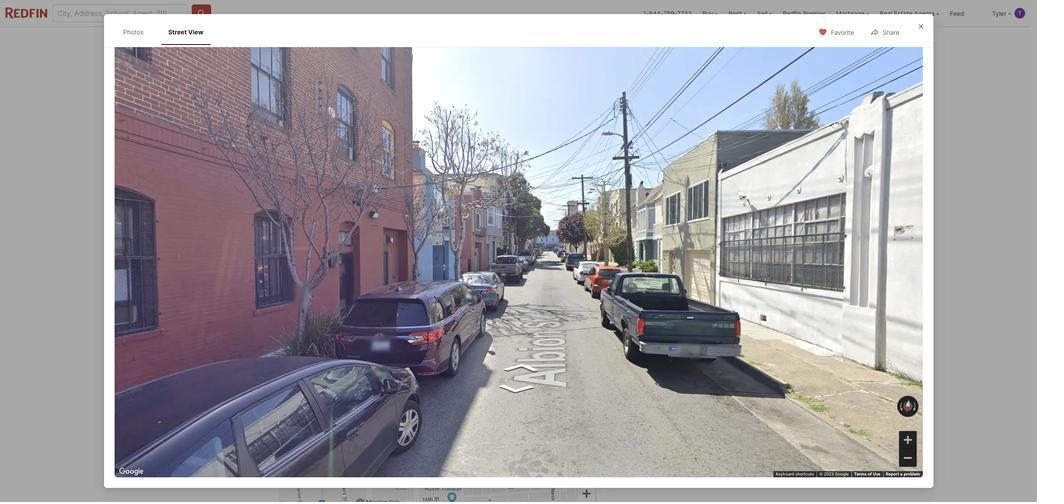 Task type: describe. For each thing, give the bounding box(es) containing it.
view inside street view "tab"
[[188, 28, 204, 36]]

request
[[658, 336, 687, 345]]

dialog containing photos
[[104, 14, 934, 488]]

2 tab from the left
[[349, 29, 409, 50]]

©
[[820, 472, 823, 477]]

0 vertical spatial street view button
[[286, 256, 348, 274]]

satellite button
[[314, 398, 358, 415]]

1 tab from the left
[[279, 29, 349, 50]]

sq
[[432, 323, 441, 331]]

terms of use
[[854, 472, 881, 477]]

1 vertical spatial street view button
[[499, 399, 540, 410]]

redfin
[[783, 9, 802, 17]]

map
[[291, 402, 307, 411]]

user photo image
[[1015, 8, 1025, 19]]

160
[[432, 309, 451, 321]]

request a tour
[[658, 336, 708, 345]]

send
[[655, 364, 673, 373]]

0 horizontal spatial st
[[312, 292, 319, 301]]

0 horizontal spatial 15th
[[296, 292, 310, 301]]

1 horizontal spatial 1731
[[661, 307, 681, 318]]

price
[[279, 323, 296, 331]]

a for message
[[674, 364, 678, 373]]

redfin premier
[[783, 9, 826, 17]]

3 tab from the left
[[409, 29, 469, 50]]

a for tour
[[688, 336, 692, 345]]

© 2023 google
[[820, 472, 849, 477]]

4 tab from the left
[[469, 29, 524, 50]]

1 horizontal spatial 15th
[[683, 307, 702, 318]]

2 , from the left
[[370, 292, 372, 301]]

tab list inside dialog
[[114, 19, 219, 45]]

street inside "tab"
[[168, 28, 187, 36]]

contact 1731 15th st
[[625, 307, 713, 318]]

menu bar containing map
[[283, 398, 358, 415]]

report a problem
[[886, 472, 920, 477]]

share
[[883, 29, 900, 36]]

City, Address, School, Agent, ZIP search field
[[52, 4, 188, 22]]

street view for bottom street view button
[[511, 401, 538, 407]]

submit search image
[[197, 9, 206, 18]]

0
[[354, 309, 361, 321]]

1 horizontal spatial tab list
[[279, 27, 531, 50]]

$1,350
[[279, 309, 313, 321]]

redfin premier button
[[778, 0, 831, 26]]

report a problem link
[[886, 472, 920, 477]]

1 horizontal spatial street
[[306, 261, 324, 268]]

1
[[392, 309, 397, 321]]

photos
[[123, 28, 144, 36]]

photos
[[716, 261, 737, 268]]

share button
[[863, 23, 907, 41]]

1 horizontal spatial st
[[704, 307, 713, 318]]

request a tour button
[[625, 330, 742, 351]]

send a message button
[[625, 358, 742, 379]]

2 horizontal spatial street
[[511, 401, 525, 407]]

premier
[[803, 9, 826, 17]]

google
[[835, 472, 849, 477]]

problem
[[904, 472, 920, 477]]

shortcuts
[[796, 472, 814, 477]]

send a message
[[655, 364, 711, 373]]

view for top street view button
[[326, 261, 341, 268]]

favorite button
[[811, 23, 862, 41]]

a for problem
[[901, 472, 903, 477]]

feed button
[[945, 0, 987, 26]]

terms of use link
[[854, 472, 881, 477]]

1-
[[643, 9, 649, 17]]

tour
[[694, 336, 708, 345]]

street view tab
[[161, 21, 211, 43]]



Task type: locate. For each thing, give the bounding box(es) containing it.
0 horizontal spatial street
[[168, 28, 187, 36]]

13 photos
[[708, 261, 737, 268]]

street
[[168, 28, 187, 36], [306, 261, 324, 268], [511, 401, 525, 407]]

a right report on the bottom right
[[901, 472, 903, 477]]

report
[[886, 472, 899, 477]]

0 horizontal spatial ,
[[319, 292, 321, 301]]

13 photos button
[[688, 256, 745, 274]]

1 horizontal spatial street view
[[306, 261, 341, 268]]

13
[[708, 261, 715, 268]]

st left san
[[312, 292, 319, 301]]

1 vertical spatial a
[[674, 364, 678, 373]]

/mo
[[313, 309, 333, 321]]

2 vertical spatial view
[[527, 401, 538, 407]]

1 vertical spatial view
[[326, 261, 341, 268]]

1-844-759-7732
[[643, 9, 692, 17]]

0 horizontal spatial street view button
[[286, 256, 348, 274]]

directions
[[555, 401, 578, 407]]

,
[[319, 292, 321, 301], [370, 292, 372, 301]]

map button
[[283, 398, 314, 415]]

street view inside "tab"
[[168, 28, 204, 36]]

satellite
[[322, 402, 350, 411]]

use
[[873, 472, 881, 477]]

street view for tab list containing photos
[[168, 28, 204, 36]]

street view button up san
[[286, 256, 348, 274]]

view for bottom street view button
[[527, 401, 538, 407]]

2 horizontal spatial a
[[901, 472, 903, 477]]

dialog
[[104, 14, 934, 488]]

google image
[[117, 466, 146, 477]]

message
[[680, 364, 711, 373]]

2 horizontal spatial street view
[[511, 401, 538, 407]]

1731 up $1,350
[[279, 292, 294, 301]]

1 vertical spatial 15th
[[683, 307, 702, 318]]

1-844-759-7732 link
[[643, 9, 692, 17]]

image image
[[279, 52, 610, 281], [614, 52, 752, 164], [614, 168, 752, 281]]

0 vertical spatial view
[[188, 28, 204, 36]]

0 vertical spatial 15th
[[296, 292, 310, 301]]

favorite
[[831, 29, 854, 36]]

directions button
[[543, 399, 581, 410]]

st
[[312, 292, 319, 301], [704, 307, 713, 318]]

0 vertical spatial st
[[312, 292, 319, 301]]

, left ca
[[370, 292, 372, 301]]

a inside button
[[688, 336, 692, 345]]

1 vertical spatial street
[[306, 261, 324, 268]]

a left tour
[[688, 336, 692, 345]]

0 vertical spatial street view
[[168, 28, 204, 36]]

street view button
[[286, 256, 348, 274], [499, 399, 540, 410]]

1731
[[279, 292, 294, 301], [661, 307, 681, 318]]

a inside dialog
[[901, 472, 903, 477]]

map region
[[263, 346, 601, 502]]

0 horizontal spatial view
[[188, 28, 204, 36]]

15th
[[296, 292, 310, 301], [683, 307, 702, 318]]

1 vertical spatial 1731
[[661, 307, 681, 318]]

view
[[188, 28, 204, 36], [326, 261, 341, 268], [527, 401, 538, 407]]

2 horizontal spatial view
[[527, 401, 538, 407]]

san
[[323, 292, 336, 301]]

2 vertical spatial street
[[511, 401, 525, 407]]

tab list containing photos
[[114, 19, 219, 45]]

beds
[[354, 323, 371, 331]]

0 horizontal spatial 1731
[[279, 292, 294, 301]]

a right the send
[[674, 364, 678, 373]]

1 horizontal spatial ,
[[370, 292, 372, 301]]

1731 up request
[[661, 307, 681, 318]]

94103
[[386, 292, 407, 301]]

street view button left directions button
[[499, 399, 540, 410]]

keyboard shortcuts button
[[776, 471, 814, 478]]

street view up san
[[306, 261, 341, 268]]

street view for top street view button
[[306, 261, 341, 268]]

view up san
[[326, 261, 341, 268]]

759-
[[664, 9, 677, 17]]

160 sq ft
[[432, 309, 451, 331]]

street view left directions button
[[511, 401, 538, 407]]

a
[[688, 336, 692, 345], [674, 364, 678, 373], [901, 472, 903, 477]]

15th up tour
[[683, 307, 702, 318]]

1 horizontal spatial street view button
[[499, 399, 540, 410]]

1 vertical spatial st
[[704, 307, 713, 318]]

francisco
[[338, 292, 370, 301]]

0 vertical spatial a
[[688, 336, 692, 345]]

ca
[[374, 292, 384, 301]]

street view
[[168, 28, 204, 36], [306, 261, 341, 268], [511, 401, 538, 407]]

1 baths
[[392, 309, 411, 331]]

terms
[[854, 472, 867, 477]]

1731 15th st , san francisco , ca 94103
[[279, 292, 407, 301]]

ft
[[443, 323, 450, 331]]

of
[[868, 472, 872, 477]]

0 vertical spatial 1731
[[279, 292, 294, 301]]

1 horizontal spatial view
[[326, 261, 341, 268]]

0 beds
[[354, 309, 371, 331]]

1 , from the left
[[319, 292, 321, 301]]

0 horizontal spatial street view
[[168, 28, 204, 36]]

7732
[[677, 9, 692, 17]]

15th up $1,350
[[296, 292, 310, 301]]

2023
[[824, 472, 834, 477]]

tab
[[279, 29, 349, 50], [349, 29, 409, 50], [409, 29, 469, 50], [469, 29, 524, 50]]

0 horizontal spatial a
[[674, 364, 678, 373]]

feed
[[950, 9, 965, 17]]

view down submit search image
[[188, 28, 204, 36]]

st up tour
[[704, 307, 713, 318]]

1 vertical spatial street view
[[306, 261, 341, 268]]

menu bar
[[283, 398, 358, 415]]

0 horizontal spatial tab list
[[114, 19, 219, 45]]

photos tab
[[116, 21, 151, 43]]

0 vertical spatial street
[[168, 28, 187, 36]]

baths
[[392, 323, 411, 331]]

2 vertical spatial a
[[901, 472, 903, 477]]

keyboard
[[776, 472, 794, 477]]

keyboard shortcuts
[[776, 472, 814, 477]]

view left directions button
[[527, 401, 538, 407]]

tab list
[[114, 19, 219, 45], [279, 27, 531, 50]]

844-
[[649, 9, 664, 17]]

map entry image
[[556, 292, 600, 336]]

, left san
[[319, 292, 321, 301]]

street view down submit search image
[[168, 28, 204, 36]]

$1,350 /mo price
[[279, 309, 333, 331]]

2 vertical spatial street view
[[511, 401, 538, 407]]

contact
[[625, 307, 659, 318]]

1 horizontal spatial a
[[688, 336, 692, 345]]

a inside button
[[674, 364, 678, 373]]



Task type: vqa. For each thing, say whether or not it's contained in the screenshot.
/mo
yes



